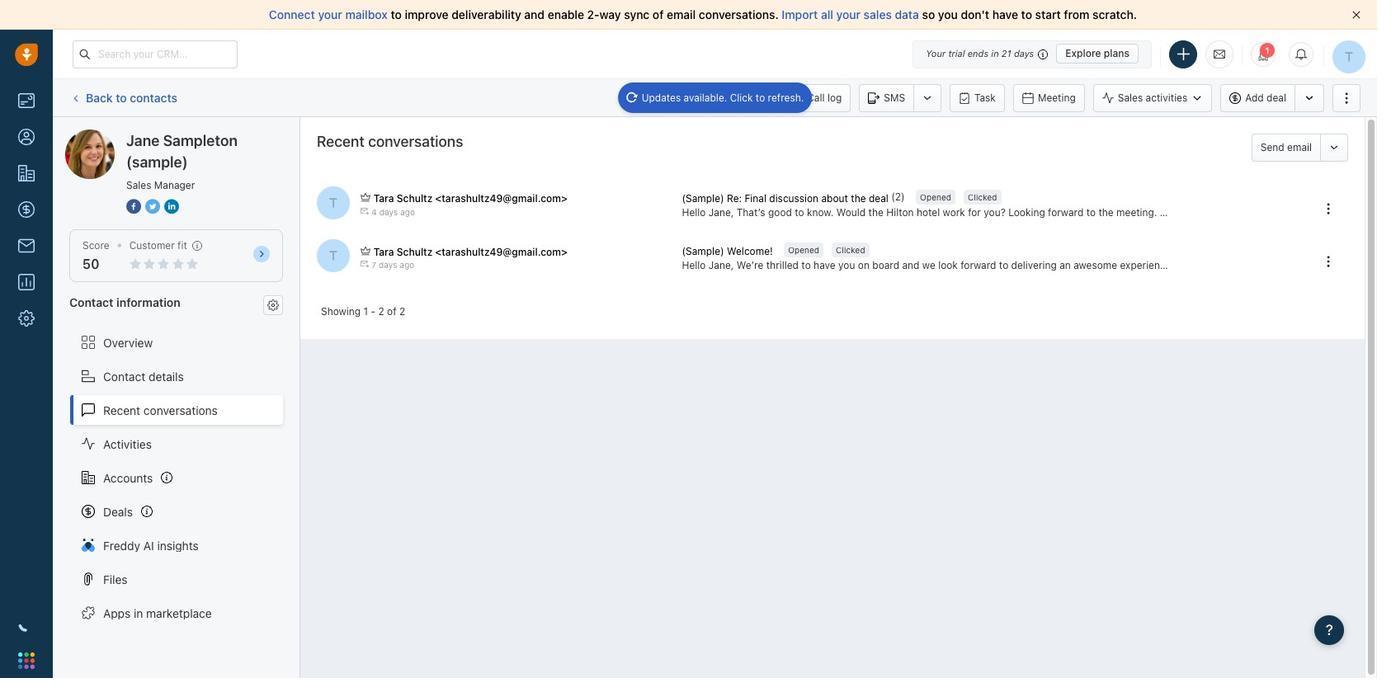 Task type: locate. For each thing, give the bounding box(es) containing it.
deal right the add
[[1267, 92, 1287, 104]]

your right all
[[836, 7, 861, 21]]

jane for jane sampleton (sample)
[[98, 129, 124, 143]]

0 vertical spatial 1
[[1265, 45, 1270, 55]]

1 horizontal spatial conversations
[[368, 133, 463, 150]]

0 horizontal spatial opened
[[788, 245, 819, 255]]

welcome!
[[727, 245, 773, 257]]

(sample) for jane sampleton (sample) sales manager
[[126, 153, 188, 171]]

0 horizontal spatial deal
[[869, 192, 889, 204]]

the
[[851, 192, 866, 204], [869, 206, 884, 218], [1099, 206, 1114, 218]]

(sample) inside jane sampleton (sample) sales manager
[[126, 153, 188, 171]]

to right click
[[756, 91, 765, 104]]

0 horizontal spatial the
[[851, 192, 866, 204]]

to left start
[[1021, 7, 1032, 21]]

1 vertical spatial recent conversations
[[103, 403, 218, 417]]

of right sync
[[653, 7, 664, 21]]

2 vertical spatial days
[[379, 260, 397, 270]]

call
[[807, 91, 825, 104]]

1 vertical spatial in
[[134, 606, 143, 620]]

0 vertical spatial deal
[[1267, 92, 1287, 104]]

all
[[821, 7, 833, 21]]

deal inside (sample) re: final discussion about the deal (2)
[[869, 192, 889, 204]]

click
[[730, 91, 753, 104]]

in left 21
[[991, 48, 999, 59]]

<tarashultz49@gmail.com>
[[435, 193, 568, 205], [435, 246, 568, 258]]

sampleton
[[127, 129, 184, 143], [163, 132, 238, 149]]

(sample) re: final discussion about the deal button
[[682, 191, 891, 205]]

1 horizontal spatial opened
[[920, 193, 951, 202]]

tara schultz <tarashultz49@gmail.com> up 7 days ago
[[374, 246, 568, 258]]

1 vertical spatial (sample)
[[682, 245, 724, 257]]

tara up '4'
[[374, 193, 394, 205]]

for
[[968, 206, 981, 218]]

opened down know.
[[788, 245, 819, 255]]

0 vertical spatial (sample)
[[187, 129, 234, 143]]

0 horizontal spatial sales
[[126, 179, 151, 191]]

ago right '4'
[[400, 207, 415, 217]]

0 vertical spatial <tarashultz49@gmail.com>
[[435, 193, 568, 205]]

2
[[378, 306, 384, 318], [399, 306, 405, 318]]

freshworks switcher image
[[18, 653, 35, 669]]

1 vertical spatial ago
[[400, 260, 415, 270]]

1 vertical spatial sales
[[126, 179, 151, 191]]

2 tara schultz <tarashultz49@gmail.com> from the top
[[374, 246, 568, 258]]

1 vertical spatial recent
[[103, 403, 140, 417]]

2 <tarashultz49@gmail.com> from the top
[[435, 246, 568, 258]]

of right -
[[387, 306, 397, 318]]

0 horizontal spatial 2
[[378, 306, 384, 318]]

1 up add deal
[[1265, 45, 1270, 55]]

linkedin circled image
[[164, 198, 179, 215]]

2-
[[587, 7, 600, 21]]

recent
[[317, 133, 365, 150], [103, 403, 140, 417]]

email inside button
[[1287, 141, 1312, 153]]

schultz up 4 days ago on the left top of the page
[[397, 193, 433, 205]]

email right "send"
[[1287, 141, 1312, 153]]

0 vertical spatial schultz
[[397, 193, 433, 205]]

marketplace
[[146, 606, 212, 620]]

sales
[[864, 7, 892, 21]]

(sample) down the "hello"
[[682, 245, 724, 257]]

conversations
[[368, 133, 463, 150], [144, 403, 218, 417]]

freddy
[[103, 539, 140, 553]]

close image
[[1353, 11, 1361, 19]]

apps in marketplace
[[103, 606, 212, 620]]

ago
[[400, 207, 415, 217], [400, 260, 415, 270]]

of
[[653, 7, 664, 21], [387, 306, 397, 318]]

<tarashultz49@gmail.com> for (sample) welcome!
[[435, 246, 568, 258]]

the left hilton
[[869, 206, 884, 218]]

conversations.
[[699, 7, 779, 21]]

would
[[837, 206, 866, 218]]

(sample) inside button
[[682, 245, 724, 257]]

0 vertical spatial recent conversations
[[317, 133, 463, 150]]

meeting
[[1038, 91, 1076, 104]]

sampleton inside jane sampleton (sample) sales manager
[[163, 132, 238, 149]]

your left the mailbox
[[318, 7, 342, 21]]

score 50
[[83, 239, 110, 272]]

meeting.
[[1117, 206, 1157, 218]]

schultz for (sample) re: final discussion about the deal
[[397, 193, 433, 205]]

contact for contact details
[[103, 369, 145, 383]]

0 vertical spatial tara schultz <tarashultz49@gmail.com>
[[374, 193, 568, 205]]

0 horizontal spatial your
[[318, 7, 342, 21]]

(sample) for jane sampleton (sample)
[[187, 129, 234, 143]]

1 vertical spatial contact
[[103, 369, 145, 383]]

the left meeting.
[[1099, 206, 1114, 218]]

1 horizontal spatial your
[[836, 7, 861, 21]]

tara
[[374, 193, 394, 205], [1160, 206, 1180, 218], [374, 246, 394, 258]]

clicked
[[968, 193, 997, 202], [836, 245, 865, 255]]

customer fit
[[129, 239, 187, 252]]

0 vertical spatial clicked
[[968, 193, 997, 202]]

outgoing image
[[361, 207, 369, 215]]

sampleton for jane sampleton (sample)
[[127, 129, 184, 143]]

connect
[[269, 7, 315, 21]]

import all your sales data link
[[782, 7, 922, 21]]

showing 1 - 2 of 2
[[321, 306, 405, 318]]

1 horizontal spatial of
[[653, 7, 664, 21]]

sales left activities on the top right of the page
[[1118, 92, 1143, 104]]

0 vertical spatial (sample)
[[682, 192, 724, 204]]

activities
[[1146, 92, 1188, 104]]

jane,
[[709, 206, 734, 218]]

tara schultz <tarashultz49@gmail.com> for (sample) welcome!
[[374, 246, 568, 258]]

days right 7
[[379, 260, 397, 270]]

schultz for (sample) welcome!
[[397, 246, 433, 258]]

deal left the "(2)"
[[869, 192, 889, 204]]

tara right meeting.
[[1160, 206, 1180, 218]]

explore
[[1066, 47, 1101, 59]]

(sample) re: final discussion about the deal link
[[682, 191, 891, 205]]

tara up 7 days ago
[[374, 246, 394, 258]]

1 vertical spatial email
[[1287, 141, 1312, 153]]

1 vertical spatial 1
[[364, 306, 368, 318]]

to right the mailbox
[[391, 7, 402, 21]]

days right 21
[[1014, 48, 1034, 59]]

0 horizontal spatial conversations
[[144, 403, 218, 417]]

schultz up 7 days ago
[[397, 246, 433, 258]]

conversations down details
[[144, 403, 218, 417]]

0 vertical spatial ago
[[400, 207, 415, 217]]

1 vertical spatial days
[[379, 207, 398, 217]]

updates
[[642, 91, 681, 104]]

0 vertical spatial in
[[991, 48, 999, 59]]

information
[[116, 296, 180, 310]]

manager
[[154, 179, 195, 191]]

contact
[[69, 296, 114, 310], [103, 369, 145, 383]]

sales activities
[[1118, 92, 1188, 104]]

1 horizontal spatial in
[[991, 48, 999, 59]]

1 link
[[1251, 42, 1276, 66]]

(sample) re: final discussion about the deal (2)
[[682, 191, 905, 204]]

deal
[[1267, 92, 1287, 104], [869, 192, 889, 204]]

sales up facebook circled image
[[126, 179, 151, 191]]

activities
[[103, 437, 152, 451]]

recent conversations down details
[[103, 403, 218, 417]]

you?
[[984, 206, 1006, 218]]

1 vertical spatial (sample)
[[126, 153, 188, 171]]

hilton
[[887, 206, 914, 218]]

0 vertical spatial contact
[[69, 296, 114, 310]]

to right forward
[[1087, 206, 1096, 218]]

the up would
[[851, 192, 866, 204]]

(sample) welcome! link
[[682, 244, 776, 258]]

(sample) inside (sample) re: final discussion about the deal (2)
[[682, 192, 724, 204]]

1 (sample) from the top
[[682, 192, 724, 204]]

tara schultz <tarashultz49@gmail.com> up 4 days ago on the left top of the page
[[374, 193, 568, 205]]

clicked down would
[[836, 245, 865, 255]]

task button
[[950, 84, 1005, 112]]

apps
[[103, 606, 131, 620]]

jane
[[98, 129, 124, 143], [126, 132, 160, 149]]

facebook circled image
[[126, 198, 141, 215]]

clicked up for
[[968, 193, 997, 202]]

sampleton up manager
[[163, 132, 238, 149]]

jane sampleton (sample) sales manager
[[126, 132, 238, 191]]

1 vertical spatial clicked
[[836, 245, 865, 255]]

recent up activities
[[103, 403, 140, 417]]

2 vertical spatial tara
[[374, 246, 394, 258]]

(sample) down jane sampleton (sample)
[[126, 153, 188, 171]]

sampleton down 'contacts'
[[127, 129, 184, 143]]

2 schultz from the top
[[397, 246, 433, 258]]

opened up hello jane, that's good to know. would the hilton hotel work for you? looking forward to the meeting. tara
[[920, 193, 951, 202]]

jane for jane sampleton (sample) sales manager
[[126, 132, 160, 149]]

ai
[[143, 539, 154, 553]]

to
[[391, 7, 402, 21], [1021, 7, 1032, 21], [116, 91, 127, 105], [756, 91, 765, 104], [795, 206, 804, 218], [1087, 206, 1096, 218]]

0 vertical spatial of
[[653, 7, 664, 21]]

available.
[[684, 91, 727, 104]]

email right sync
[[667, 7, 696, 21]]

days
[[1014, 48, 1034, 59], [379, 207, 398, 217], [379, 260, 397, 270]]

contact down 50 on the top of page
[[69, 296, 114, 310]]

(sample) up the "hello"
[[682, 192, 724, 204]]

1 vertical spatial <tarashultz49@gmail.com>
[[435, 246, 568, 258]]

recent conversations
[[317, 133, 463, 150], [103, 403, 218, 417]]

1 tara schultz <tarashultz49@gmail.com> from the top
[[374, 193, 568, 205]]

1 schultz from the top
[[397, 193, 433, 205]]

1 horizontal spatial jane
[[126, 132, 160, 149]]

looking
[[1009, 206, 1045, 218]]

conversations up 4 days ago on the left top of the page
[[368, 133, 463, 150]]

0 vertical spatial sales
[[1118, 92, 1143, 104]]

jane down back
[[98, 129, 124, 143]]

in
[[991, 48, 999, 59], [134, 606, 143, 620]]

1 left -
[[364, 306, 368, 318]]

mailbox
[[345, 7, 388, 21]]

1 <tarashultz49@gmail.com> from the top
[[435, 193, 568, 205]]

tara schultz <tarashultz49@gmail.com> for (sample) re: final discussion about the deal
[[374, 193, 568, 205]]

don't
[[961, 7, 990, 21]]

scratch.
[[1093, 7, 1137, 21]]

1 horizontal spatial 2
[[399, 306, 405, 318]]

outgoing image
[[361, 260, 369, 268]]

ago for (sample) re: final discussion about the deal
[[400, 207, 415, 217]]

1 vertical spatial schultz
[[397, 246, 433, 258]]

deals
[[103, 505, 133, 519]]

in right apps on the bottom left
[[134, 606, 143, 620]]

to right back
[[116, 91, 127, 105]]

days right '4'
[[379, 207, 398, 217]]

sales
[[1118, 92, 1143, 104], [126, 179, 151, 191]]

50
[[83, 257, 99, 272]]

jane down 'contacts'
[[126, 132, 160, 149]]

ago right 7
[[400, 260, 415, 270]]

0 horizontal spatial recent
[[103, 403, 140, 417]]

contacts
[[130, 91, 177, 105]]

(sample)
[[187, 129, 234, 143], [126, 153, 188, 171]]

(sample) up manager
[[187, 129, 234, 143]]

1 vertical spatial tara schultz <tarashultz49@gmail.com>
[[374, 246, 568, 258]]

0 horizontal spatial clicked
[[836, 245, 865, 255]]

1 vertical spatial deal
[[869, 192, 889, 204]]

0 vertical spatial tara
[[374, 193, 394, 205]]

1 horizontal spatial recent
[[317, 133, 365, 150]]

sales activities button
[[1093, 84, 1221, 112], [1093, 84, 1212, 112]]

2 (sample) from the top
[[682, 245, 724, 257]]

back to contacts link
[[69, 85, 178, 111]]

(sample)
[[682, 192, 724, 204], [682, 245, 724, 257]]

email
[[740, 91, 765, 104]]

0 horizontal spatial jane
[[98, 129, 124, 143]]

0 horizontal spatial email
[[667, 7, 696, 21]]

1 horizontal spatial deal
[[1267, 92, 1287, 104]]

contact down overview
[[103, 369, 145, 383]]

jane inside jane sampleton (sample) sales manager
[[126, 132, 160, 149]]

0 vertical spatial opened
[[920, 193, 951, 202]]

1 horizontal spatial 1
[[1265, 45, 1270, 55]]

recent up outgoing image
[[317, 133, 365, 150]]

1 horizontal spatial email
[[1287, 141, 1312, 153]]

0 horizontal spatial 1
[[364, 306, 368, 318]]

recent conversations up 4 days ago on the left top of the page
[[317, 133, 463, 150]]

1 vertical spatial of
[[387, 306, 397, 318]]



Task type: describe. For each thing, give the bounding box(es) containing it.
ago for (sample) welcome!
[[400, 260, 415, 270]]

explore plans
[[1066, 47, 1130, 59]]

1 vertical spatial tara
[[1160, 206, 1180, 218]]

(sample) for (sample) re: final discussion about the deal (2)
[[682, 192, 724, 204]]

1 your from the left
[[318, 7, 342, 21]]

sync
[[624, 7, 650, 21]]

2 your from the left
[[836, 7, 861, 21]]

deliverability
[[452, 7, 521, 21]]

hotel
[[917, 206, 940, 218]]

1 horizontal spatial clicked
[[968, 193, 997, 202]]

4 days ago
[[372, 207, 415, 217]]

days for (sample) re: final discussion about the deal
[[379, 207, 398, 217]]

trial
[[948, 48, 965, 59]]

showing
[[321, 306, 361, 318]]

re:
[[727, 192, 742, 204]]

sales inside jane sampleton (sample) sales manager
[[126, 179, 151, 191]]

you
[[938, 7, 958, 21]]

the inside (sample) re: final discussion about the deal (2)
[[851, 192, 866, 204]]

call log
[[807, 91, 842, 104]]

0 vertical spatial email
[[667, 7, 696, 21]]

have
[[993, 7, 1018, 21]]

hello jane, that's good to know. would the hilton hotel work for you? looking forward to the meeting. tara
[[682, 206, 1180, 218]]

updates available. click to refresh.
[[642, 91, 804, 104]]

hello
[[682, 206, 706, 218]]

and
[[524, 7, 545, 21]]

(2)
[[891, 191, 905, 203]]

send email
[[1261, 141, 1312, 153]]

insights
[[157, 539, 199, 553]]

(sample) welcome! button
[[682, 244, 776, 258]]

updates available. click to refresh. link
[[618, 82, 812, 113]]

0 horizontal spatial in
[[134, 606, 143, 620]]

email button
[[715, 84, 774, 112]]

ends
[[968, 48, 989, 59]]

1 vertical spatial opened
[[788, 245, 819, 255]]

sampleton for jane sampleton (sample) sales manager
[[163, 132, 238, 149]]

4
[[372, 207, 377, 217]]

21
[[1002, 48, 1012, 59]]

send email button
[[1252, 134, 1320, 162]]

final
[[745, 192, 767, 204]]

1 2 from the left
[[378, 306, 384, 318]]

connect your mailbox to improve deliverability and enable 2-way sync of email conversations. import all your sales data so you don't have to start from scratch.
[[269, 7, 1137, 21]]

tara for (sample) re: final discussion about the deal
[[374, 193, 394, 205]]

deal inside button
[[1267, 92, 1287, 104]]

add deal
[[1245, 92, 1287, 104]]

about
[[822, 192, 848, 204]]

7
[[372, 260, 376, 270]]

plans
[[1104, 47, 1130, 59]]

(sample) for (sample) welcome!
[[682, 245, 724, 257]]

forward
[[1048, 206, 1084, 218]]

1 horizontal spatial the
[[869, 206, 884, 218]]

data
[[895, 7, 919, 21]]

contact for contact information
[[69, 296, 114, 310]]

2 horizontal spatial the
[[1099, 206, 1114, 218]]

send email image
[[1214, 47, 1225, 61]]

0 horizontal spatial recent conversations
[[103, 403, 218, 417]]

<tarashultz49@gmail.com> for (sample) re: final discussion about the deal
[[435, 193, 568, 205]]

50 button
[[83, 257, 99, 272]]

0 vertical spatial conversations
[[368, 133, 463, 150]]

twitter circled image
[[145, 198, 160, 215]]

work
[[943, 206, 965, 218]]

(sample) welcome!
[[682, 245, 773, 257]]

Search your CRM... text field
[[73, 40, 238, 68]]

1 vertical spatial conversations
[[144, 403, 218, 417]]

log
[[828, 91, 842, 104]]

files
[[103, 572, 128, 586]]

good
[[768, 206, 792, 218]]

connect your mailbox link
[[269, 7, 391, 21]]

from
[[1064, 7, 1090, 21]]

0 horizontal spatial of
[[387, 306, 397, 318]]

fit
[[178, 239, 187, 252]]

-
[[371, 306, 376, 318]]

call log button
[[782, 84, 851, 112]]

that's
[[737, 206, 766, 218]]

task
[[975, 91, 996, 104]]

your trial ends in 21 days
[[926, 48, 1034, 59]]

0 vertical spatial recent
[[317, 133, 365, 150]]

1 horizontal spatial sales
[[1118, 92, 1143, 104]]

overview
[[103, 335, 153, 350]]

your
[[926, 48, 946, 59]]

freddy ai insights
[[103, 539, 199, 553]]

accounts
[[103, 471, 153, 485]]

to down discussion
[[795, 206, 804, 218]]

discussion
[[769, 192, 819, 204]]

add
[[1245, 92, 1264, 104]]

mng settings image
[[267, 299, 279, 311]]

refresh.
[[768, 91, 804, 104]]

enable
[[548, 7, 584, 21]]

explore plans link
[[1056, 44, 1139, 64]]

2 2 from the left
[[399, 306, 405, 318]]

customer
[[129, 239, 175, 252]]

jane sampleton (sample)
[[98, 129, 234, 143]]

sms button
[[859, 84, 914, 112]]

tara for (sample) welcome!
[[374, 246, 394, 258]]

meeting button
[[1013, 84, 1085, 112]]

back to contacts
[[86, 91, 177, 105]]

0 vertical spatial days
[[1014, 48, 1034, 59]]

1 horizontal spatial recent conversations
[[317, 133, 463, 150]]

so
[[922, 7, 935, 21]]

import
[[782, 7, 818, 21]]

contact details
[[103, 369, 184, 383]]

add deal button
[[1221, 84, 1295, 112]]

days for (sample) welcome!
[[379, 260, 397, 270]]

know.
[[807, 206, 834, 218]]



Task type: vqa. For each thing, say whether or not it's contained in the screenshot.
topmost OF
yes



